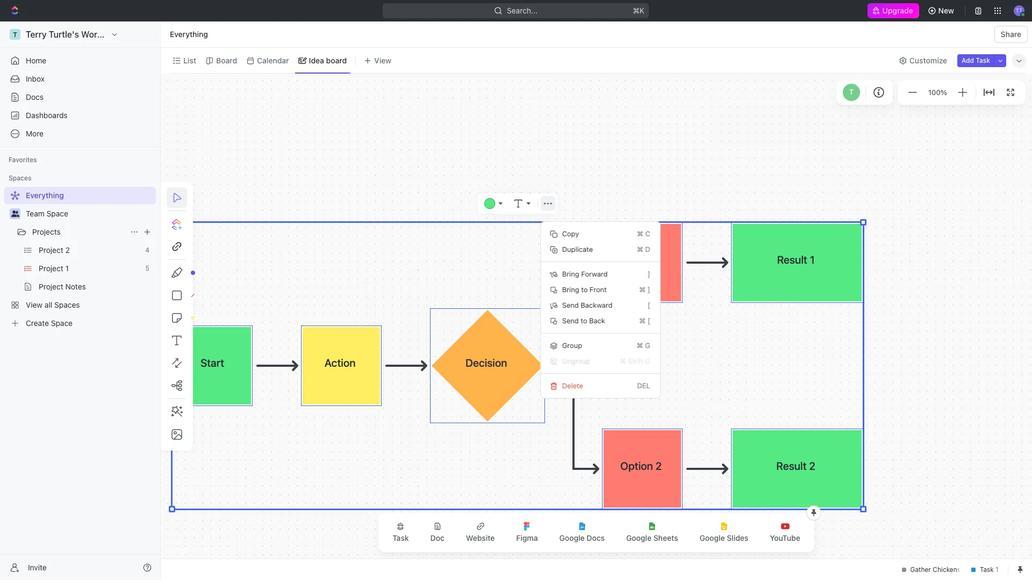 Task type: locate. For each thing, give the bounding box(es) containing it.
favorites button
[[4, 154, 41, 167]]

spaces down favorites button
[[9, 174, 31, 182]]

1 vertical spatial send
[[563, 317, 579, 325]]

1 vertical spatial view
[[26, 301, 43, 310]]

space up projects
[[47, 209, 68, 218]]

0 horizontal spatial spaces
[[9, 174, 31, 182]]

1 google from the left
[[560, 534, 585, 543]]

0 vertical spatial to
[[582, 286, 588, 294]]

1 horizontal spatial view
[[375, 56, 392, 65]]

tt button
[[1011, 2, 1029, 19]]

2 bring from the top
[[563, 286, 580, 294]]

new
[[939, 6, 955, 15]]

[ down ⌘ ]
[[648, 301, 651, 310]]

0 vertical spatial everything link
[[167, 28, 211, 41]]

user group image
[[11, 211, 19, 217]]

board
[[216, 56, 237, 65]]

0 horizontal spatial everything
[[26, 191, 64, 200]]

more
[[26, 129, 44, 138]]

to left the front
[[582, 286, 588, 294]]

bring up bring to front
[[563, 270, 580, 279]]

⌘ up ⌘ [
[[640, 286, 646, 294]]

task left doc
[[393, 534, 409, 543]]

g
[[646, 342, 651, 350]]

] up ⌘ [
[[648, 286, 651, 294]]

c
[[646, 230, 651, 238]]

⌘ left d
[[637, 245, 644, 254]]

1 project from the top
[[39, 246, 63, 255]]

google docs
[[560, 534, 605, 543]]

0 vertical spatial ]
[[648, 270, 651, 279]]

t
[[13, 30, 17, 38], [850, 88, 854, 96]]

2 send from the top
[[563, 317, 579, 325]]

view
[[375, 56, 392, 65], [26, 301, 43, 310]]

1 vertical spatial project
[[39, 264, 63, 273]]

1 vertical spatial everything
[[26, 191, 64, 200]]

1 vertical spatial space
[[51, 319, 73, 328]]

1 horizontal spatial everything
[[170, 30, 208, 39]]

view for view
[[375, 56, 392, 65]]

0 vertical spatial send
[[563, 301, 579, 310]]

spaces right all
[[54, 301, 80, 310]]

[
[[648, 301, 651, 310], [648, 317, 651, 325]]

bring for bring forward
[[563, 270, 580, 279]]

1 vertical spatial [
[[648, 317, 651, 325]]

2 ] from the top
[[648, 286, 651, 294]]

tree
[[4, 187, 156, 332]]

send to back
[[563, 317, 606, 325]]

home link
[[4, 52, 156, 69]]

1 horizontal spatial google
[[627, 534, 652, 543]]

idea
[[309, 56, 324, 65]]

1
[[65, 264, 69, 273]]

workspace
[[81, 30, 126, 39]]

task
[[977, 56, 991, 64], [393, 534, 409, 543]]

projects link
[[32, 224, 126, 241]]

everything
[[170, 30, 208, 39], [26, 191, 64, 200]]

⌘ up ⌘ g
[[640, 317, 646, 325]]

1 vertical spatial to
[[581, 317, 588, 325]]

group
[[563, 342, 583, 350]]

copy
[[563, 230, 579, 238]]

calendar
[[257, 56, 289, 65]]

2 project from the top
[[39, 264, 63, 273]]

google right figma
[[560, 534, 585, 543]]

1 horizontal spatial t
[[850, 88, 854, 96]]

view inside view button
[[375, 56, 392, 65]]

3 google from the left
[[700, 534, 725, 543]]

bring
[[563, 270, 580, 279], [563, 286, 580, 294]]

everything link up team space "link"
[[4, 187, 154, 204]]

upgrade
[[883, 6, 914, 15]]

send up send to back
[[563, 301, 579, 310]]

docs link
[[4, 89, 156, 106]]

docs inside button
[[587, 534, 605, 543]]

backward
[[581, 301, 613, 310]]

space inside "link"
[[47, 209, 68, 218]]

space
[[47, 209, 68, 218], [51, 319, 73, 328]]

google left slides
[[700, 534, 725, 543]]

list link
[[181, 53, 196, 68]]

2 google from the left
[[627, 534, 652, 543]]

1 vertical spatial everything link
[[4, 187, 154, 204]]

0 horizontal spatial task
[[393, 534, 409, 543]]

100%
[[929, 88, 948, 97]]

0 vertical spatial [
[[648, 301, 651, 310]]

2 [ from the top
[[648, 317, 651, 325]]

google sheets button
[[618, 516, 687, 550]]

0 horizontal spatial t
[[13, 30, 17, 38]]

⌘ left c
[[637, 230, 644, 238]]

google left sheets
[[627, 534, 652, 543]]

new button
[[924, 2, 961, 19]]

1 vertical spatial spaces
[[54, 301, 80, 310]]

spaces
[[9, 174, 31, 182], [54, 301, 80, 310]]

create
[[26, 319, 49, 328]]

1 vertical spatial bring
[[563, 286, 580, 294]]

2 vertical spatial project
[[39, 282, 63, 292]]

0 horizontal spatial google
[[560, 534, 585, 543]]

1 vertical spatial ]
[[648, 286, 651, 294]]

⌘
[[637, 230, 644, 238], [637, 245, 644, 254], [640, 286, 646, 294], [640, 317, 646, 325], [637, 342, 644, 350]]

⌘ for ⌘ [
[[640, 317, 646, 325]]

inbox
[[26, 74, 45, 83]]

1 bring from the top
[[563, 270, 580, 279]]

turtle's
[[49, 30, 79, 39]]

0 vertical spatial t
[[13, 30, 17, 38]]

space down view all spaces
[[51, 319, 73, 328]]

0 horizontal spatial docs
[[26, 93, 44, 102]]

0 vertical spatial docs
[[26, 93, 44, 102]]

tt
[[1016, 7, 1023, 14]]

1 horizontal spatial spaces
[[54, 301, 80, 310]]

inbox link
[[4, 70, 156, 88]]

website button
[[458, 516, 504, 550]]

board
[[326, 56, 347, 65]]

] up ⌘ ]
[[648, 270, 651, 279]]

terry turtle's workspace
[[26, 30, 126, 39]]

2 horizontal spatial google
[[700, 534, 725, 543]]

everything up team space
[[26, 191, 64, 200]]

send for send backward
[[563, 301, 579, 310]]

figma button
[[508, 516, 547, 550]]

project 1
[[39, 264, 69, 273]]

notes
[[65, 282, 86, 292]]

front
[[590, 286, 607, 294]]

0 horizontal spatial view
[[26, 301, 43, 310]]

bring down the bring forward
[[563, 286, 580, 294]]

docs
[[26, 93, 44, 102], [587, 534, 605, 543]]

0 vertical spatial spaces
[[9, 174, 31, 182]]

0 vertical spatial task
[[977, 56, 991, 64]]

all
[[45, 301, 52, 310]]

1 vertical spatial docs
[[587, 534, 605, 543]]

everything up 'list'
[[170, 30, 208, 39]]

to left back
[[581, 317, 588, 325]]

view left all
[[26, 301, 43, 310]]

1 vertical spatial t
[[850, 88, 854, 96]]

⌘ for ⌘ d
[[637, 245, 644, 254]]

projects
[[32, 228, 61, 237]]

project up view all spaces
[[39, 282, 63, 292]]

⌘ for ⌘ c
[[637, 230, 644, 238]]

3 project from the top
[[39, 282, 63, 292]]

view right "board"
[[375, 56, 392, 65]]

⌘ for ⌘ ]
[[640, 286, 646, 294]]

project left 1
[[39, 264, 63, 273]]

⌘ left g
[[637, 342, 644, 350]]

[ up g
[[648, 317, 651, 325]]

0 vertical spatial space
[[47, 209, 68, 218]]

0 vertical spatial bring
[[563, 270, 580, 279]]

youtube
[[771, 534, 801, 543]]

google for google slides
[[700, 534, 725, 543]]

⌘ d
[[637, 245, 651, 254]]

project inside 'link'
[[39, 264, 63, 273]]

0 vertical spatial view
[[375, 56, 392, 65]]

tree containing everything
[[4, 187, 156, 332]]

project for project 1
[[39, 264, 63, 273]]

0 vertical spatial project
[[39, 246, 63, 255]]

team space link
[[26, 205, 154, 223]]

google inside button
[[700, 534, 725, 543]]

search...
[[508, 6, 538, 15]]

view inside view all spaces "link"
[[26, 301, 43, 310]]

1 horizontal spatial docs
[[587, 534, 605, 543]]

1 horizontal spatial task
[[977, 56, 991, 64]]

everything link up 'list'
[[167, 28, 211, 41]]

send down send backward
[[563, 317, 579, 325]]

1 ] from the top
[[648, 270, 651, 279]]

1 send from the top
[[563, 301, 579, 310]]

project left 2
[[39, 246, 63, 255]]

home
[[26, 56, 46, 65]]

view for view all spaces
[[26, 301, 43, 310]]

send
[[563, 301, 579, 310], [563, 317, 579, 325]]

task right add
[[977, 56, 991, 64]]

space for team space
[[47, 209, 68, 218]]

everything inside sidebar navigation
[[26, 191, 64, 200]]



Task type: vqa. For each thing, say whether or not it's contained in the screenshot.


Task type: describe. For each thing, give the bounding box(es) containing it.
figma
[[517, 534, 538, 543]]

view all spaces link
[[4, 297, 154, 314]]

bring to front
[[563, 286, 607, 294]]

task button
[[384, 516, 418, 550]]

add task
[[962, 56, 991, 64]]

to for send
[[581, 317, 588, 325]]

project 2 link
[[39, 242, 141, 259]]

google sheets
[[627, 534, 679, 543]]

add
[[962, 56, 975, 64]]

bring for bring to front
[[563, 286, 580, 294]]

⌘ for ⌘ g
[[637, 342, 644, 350]]

customize
[[910, 56, 948, 65]]

view button
[[361, 53, 396, 68]]

add task button
[[958, 54, 995, 67]]

duplicate
[[563, 245, 593, 254]]

space for create space
[[51, 319, 73, 328]]

⌘ [
[[640, 317, 651, 325]]

to for bring
[[582, 286, 588, 294]]

1 horizontal spatial everything link
[[167, 28, 211, 41]]

more button
[[4, 125, 156, 143]]

delete
[[563, 382, 584, 391]]

t inside sidebar navigation
[[13, 30, 17, 38]]

google docs button
[[551, 516, 614, 550]]

view button
[[361, 48, 396, 73]]

1 vertical spatial task
[[393, 534, 409, 543]]

project for project notes
[[39, 282, 63, 292]]

forward
[[582, 270, 608, 279]]

project for project 2
[[39, 246, 63, 255]]

slides
[[727, 534, 749, 543]]

send for send to back
[[563, 317, 579, 325]]

sheets
[[654, 534, 679, 543]]

tree inside sidebar navigation
[[4, 187, 156, 332]]

invite
[[28, 563, 47, 573]]

send backward
[[563, 301, 613, 310]]

⌘k
[[634, 6, 645, 15]]

4
[[145, 246, 150, 254]]

⌘ c
[[637, 230, 651, 238]]

website
[[466, 534, 495, 543]]

spaces inside "link"
[[54, 301, 80, 310]]

youtube button
[[762, 516, 809, 550]]

customize button
[[896, 53, 951, 68]]

back
[[590, 317, 606, 325]]

dashboards
[[26, 111, 68, 120]]

⌘ g
[[637, 342, 651, 350]]

idea board link
[[307, 53, 347, 68]]

⌘ ]
[[640, 286, 651, 294]]

0 horizontal spatial everything link
[[4, 187, 154, 204]]

google for google docs
[[560, 534, 585, 543]]

5
[[146, 265, 150, 273]]

terry
[[26, 30, 47, 39]]

doc button
[[422, 516, 453, 550]]

project 2
[[39, 246, 70, 255]]

team space
[[26, 209, 68, 218]]

terry turtle's workspace, , element
[[10, 29, 20, 40]]

docs inside sidebar navigation
[[26, 93, 44, 102]]

idea board
[[309, 56, 347, 65]]

create space link
[[4, 315, 154, 332]]

del
[[638, 382, 651, 391]]

project notes link
[[39, 279, 154, 296]]

2
[[65, 246, 70, 255]]

dashboards link
[[4, 107, 156, 124]]

google slides button
[[692, 516, 758, 550]]

team
[[26, 209, 45, 218]]

share
[[1001, 30, 1022, 39]]

list
[[183, 56, 196, 65]]

calendar link
[[255, 53, 289, 68]]

doc
[[431, 534, 445, 543]]

create space
[[26, 319, 73, 328]]

google for google sheets
[[627, 534, 652, 543]]

board link
[[214, 53, 237, 68]]

upgrade link
[[868, 3, 920, 18]]

project notes
[[39, 282, 86, 292]]

1 [ from the top
[[648, 301, 651, 310]]

sidebar navigation
[[0, 22, 163, 581]]

bring forward
[[563, 270, 608, 279]]

view all spaces
[[26, 301, 80, 310]]

favorites
[[9, 156, 37, 164]]

100% button
[[927, 86, 950, 99]]

0 vertical spatial everything
[[170, 30, 208, 39]]

project 1 link
[[39, 260, 141, 278]]

d
[[646, 245, 651, 254]]

google slides
[[700, 534, 749, 543]]



